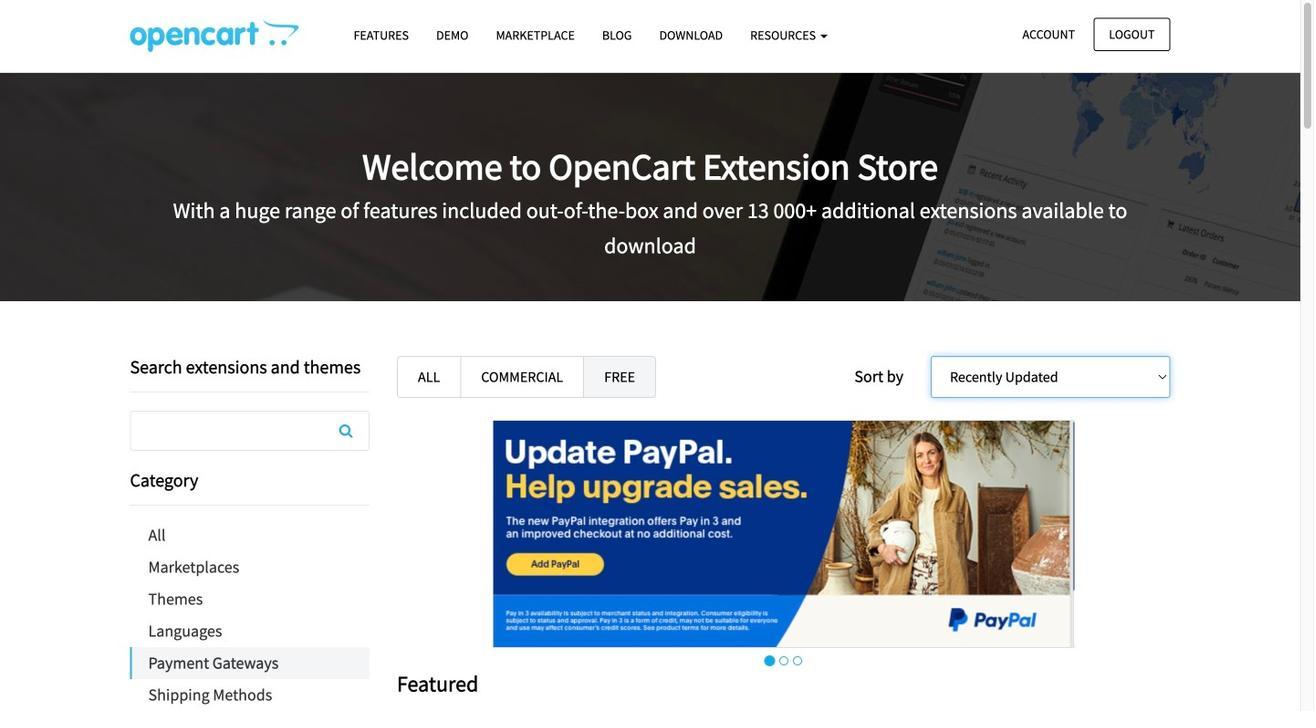 Task type: vqa. For each thing, say whether or not it's contained in the screenshot.
first PayPal Payment Gateway image from the left
yes



Task type: locate. For each thing, give the bounding box(es) containing it.
paypal payment gateway image
[[449, 420, 1030, 648], [1030, 420, 1315, 649]]

2 paypal payment gateway image from the left
[[1030, 420, 1315, 649]]

1 paypal payment gateway image from the left
[[449, 420, 1030, 648]]



Task type: describe. For each thing, give the bounding box(es) containing it.
search image
[[339, 424, 353, 438]]

opencart payment gateways image
[[130, 19, 299, 52]]



